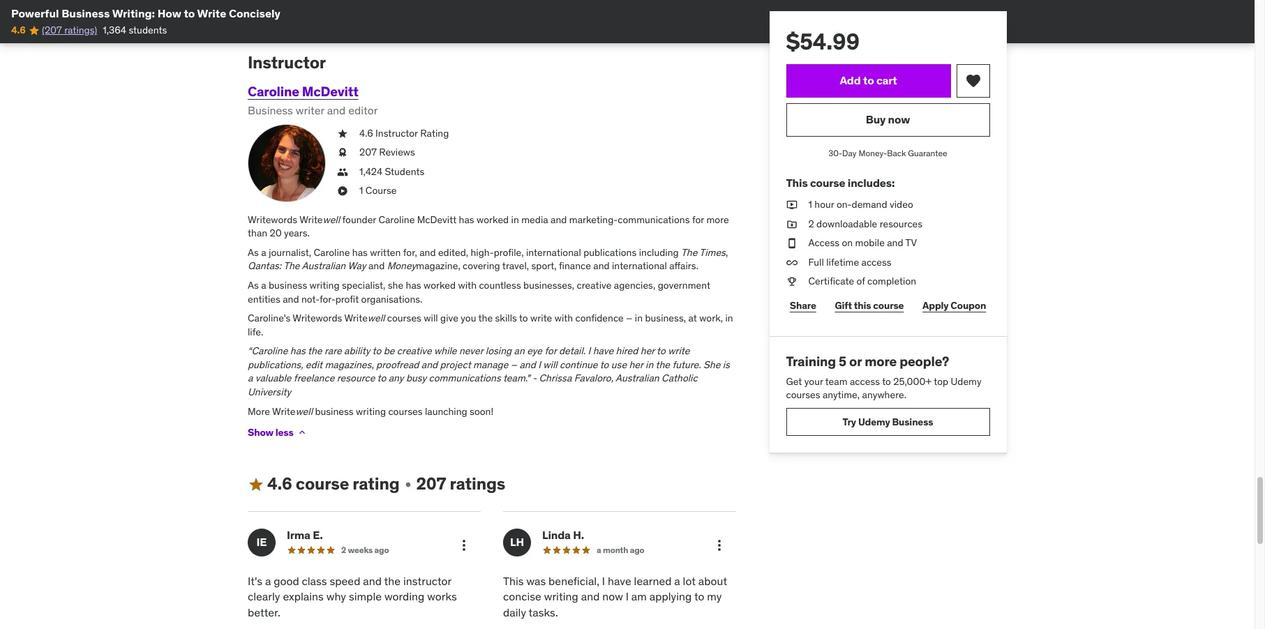 Task type: describe. For each thing, give the bounding box(es) containing it.
entities
[[248, 293, 281, 305]]

writewords write well
[[248, 213, 340, 226]]

rare
[[325, 345, 342, 358]]

will inside "caroline has the rare ability to be creative while never losing an eye for detail. i have hired her to write publications, edit magazines, proofread and project manage – and i will continue to use her in the future. she is a valuable freelance resource to any busy communications team." - chrissa favaloro, australian catholic university more write well business writing courses launching soon!
[[543, 359, 558, 371]]

in inside founder caroline mcdevitt has worked in media and marketing-communications for more than 20 years.
[[512, 213, 519, 226]]

1 vertical spatial international
[[612, 260, 667, 273]]

team."
[[503, 373, 530, 385]]

and up "-"
[[520, 359, 536, 371]]

0 horizontal spatial udemy
[[859, 416, 891, 428]]

powerful business writing: how to write concisely
[[11, 6, 281, 20]]

in left the business,
[[635, 312, 643, 325]]

course for rating
[[296, 474, 349, 495]]

government
[[658, 279, 711, 292]]

class
[[302, 575, 327, 589]]

skills
[[495, 312, 517, 325]]

worked inside founder caroline mcdevitt has worked in media and marketing-communications for more than 20 years.
[[477, 213, 509, 226]]

now inside this was beneficial,  i have learned a lot about concise writing and now i am applying to my daily tasks.
[[603, 590, 623, 604]]

30-day money-back guarantee
[[829, 148, 948, 159]]

4.6 for 4.6 instructor rating
[[360, 127, 373, 139]]

0 horizontal spatial the
[[284, 260, 300, 273]]

rating
[[353, 474, 400, 495]]

communications inside "caroline has the rare ability to be creative while never losing an eye for detail. i have hired her to write publications, edit magazines, proofread and project manage – and i will continue to use her in the future. she is a valuable freelance resource to any busy communications team." - chrissa favaloro, australian catholic university more write well business writing courses launching soon!
[[429, 373, 501, 385]]

4.6 for 4.6
[[11, 24, 26, 37]]

1 vertical spatial course
[[874, 299, 905, 312]]

weeks
[[348, 545, 373, 556]]

well inside "caroline has the rare ability to be creative while never losing an eye for detail. i have hired her to write publications, edit magazines, proofread and project manage – and i will continue to use her in the future. she is a valuable freelance resource to any busy communications team." - chrissa favaloro, australian catholic university more write well business writing courses launching soon!
[[296, 405, 313, 418]]

1 as from the top
[[248, 246, 259, 259]]

countless
[[479, 279, 521, 292]]

way
[[348, 260, 366, 273]]

with inside as a journalist, caroline has written for, and edited, high-profile, international publications including the times , qantas: the australian way and money magazine, covering travel, sport, finance and international affairs. as a business writing specialist, she has worked with countless businesses, creative agencies, government entities and not-for-profit organisations.
[[458, 279, 477, 292]]

creative inside "caroline has the rare ability to be creative while never losing an eye for detail. i have hired her to write publications, edit magazines, proofread and project manage – and i will continue to use her in the future. she is a valuable freelance resource to any busy communications team." - chrissa favaloro, australian catholic university more write well business writing courses launching soon!
[[397, 345, 432, 358]]

proofread
[[376, 359, 419, 371]]

manage
[[473, 359, 509, 371]]

show less
[[248, 427, 294, 439]]

edited,
[[438, 246, 469, 259]]

1 hour on-demand video
[[809, 198, 914, 211]]

in inside "caroline has the rare ability to be creative while never losing an eye for detail. i have hired her to write publications, edit magazines, proofread and project manage – and i will continue to use her in the future. she is a valuable freelance resource to any busy communications team." - chrissa favaloro, australian catholic university more write well business writing courses launching soon!
[[646, 359, 654, 371]]

day
[[843, 148, 858, 159]]

the inside courses will give you the skills to write with confidence – in business, at work, in life.
[[479, 312, 493, 325]]

the up catholic
[[656, 359, 670, 371]]

caroline mcdevitt image
[[248, 124, 326, 202]]

4.6 for 4.6 course rating
[[267, 474, 292, 495]]

– inside courses will give you the skills to write with confidence – in business, at work, in life.
[[626, 312, 633, 325]]

any
[[389, 373, 404, 385]]

ability
[[344, 345, 370, 358]]

xsmall image for 207 reviews
[[337, 146, 348, 160]]

and left tv
[[888, 237, 904, 249]]

freelance
[[294, 373, 335, 385]]

2 horizontal spatial well
[[368, 312, 385, 325]]

this for this course includes:
[[787, 176, 809, 190]]

australian inside "caroline has the rare ability to be creative while never losing an eye for detail. i have hired her to write publications, edit magazines, proofread and project manage – and i will continue to use her in the future. she is a valuable freelance resource to any busy communications team." - chrissa favaloro, australian catholic university more write well business writing courses launching soon!
[[616, 373, 660, 385]]

wishlist image
[[966, 73, 982, 89]]

resources
[[881, 218, 924, 230]]

university
[[248, 386, 291, 399]]

caroline's writewords write well
[[248, 312, 385, 325]]

try udemy business link
[[787, 408, 991, 436]]

better.
[[248, 606, 281, 620]]

your
[[805, 375, 824, 388]]

training 5 or more people? get your team access to 25,000+ top udemy courses anytime, anywhere.
[[787, 353, 983, 402]]

xsmall image right "rating"
[[403, 479, 414, 491]]

has inside "caroline has the rare ability to be creative while never losing an eye for detail. i have hired her to write publications, edit magazines, proofread and project manage – and i will continue to use her in the future. she is a valuable freelance resource to any busy communications team." - chrissa favaloro, australian catholic university more write well business writing courses launching soon!
[[290, 345, 306, 358]]

finance
[[559, 260, 591, 273]]

is
[[723, 359, 730, 371]]

have inside "caroline has the rare ability to be creative while never losing an eye for detail. i have hired her to write publications, edit magazines, proofread and project manage – and i will continue to use her in the future. she is a valuable freelance resource to any busy communications team." - chrissa favaloro, australian catholic university more write well business writing courses launching soon!
[[593, 345, 614, 358]]

now inside button
[[889, 113, 911, 127]]

never
[[459, 345, 483, 358]]

xsmall image inside show less button
[[296, 428, 308, 439]]

how
[[158, 6, 181, 20]]

apply coupon button
[[920, 292, 991, 320]]

1 vertical spatial her
[[629, 359, 644, 371]]

students
[[385, 165, 425, 178]]

hired
[[616, 345, 638, 358]]

2 weeks ago
[[341, 545, 389, 556]]

caroline inside as a journalist, caroline has written for, and edited, high-profile, international publications including the times , qantas: the australian way and money magazine, covering travel, sport, finance and international affairs. as a business writing specialist, she has worked with countless businesses, creative agencies, government entities and not-for-profit organisations.
[[314, 246, 350, 259]]

business,
[[645, 312, 686, 325]]

and inside founder caroline mcdevitt has worked in media and marketing-communications for more than 20 years.
[[551, 213, 567, 226]]

edit
[[306, 359, 323, 371]]

launching
[[425, 405, 468, 418]]

0 horizontal spatial business
[[62, 6, 110, 20]]

medium image
[[248, 477, 265, 493]]

207 reviews
[[360, 146, 415, 159]]

good
[[274, 575, 299, 589]]

back
[[888, 148, 907, 159]]

a up qantas:
[[261, 246, 266, 259]]

for-
[[320, 293, 336, 305]]

0 vertical spatial the
[[682, 246, 698, 259]]

the up edit
[[308, 345, 322, 358]]

life.
[[248, 326, 264, 338]]

write inside "caroline has the rare ability to be creative while never losing an eye for detail. i have hired her to write publications, edit magazines, proofread and project manage – and i will continue to use her in the future. she is a valuable freelance resource to any busy communications team." - chrissa favaloro, australian catholic university more write well business writing courses launching soon!
[[668, 345, 690, 358]]

future.
[[673, 359, 701, 371]]

to left be
[[373, 345, 381, 358]]

about
[[699, 575, 728, 589]]

beneficial,
[[549, 575, 600, 589]]

a up "entities"
[[261, 279, 266, 292]]

continue
[[560, 359, 598, 371]]

and down publications
[[594, 260, 610, 273]]

(207 ratings)
[[42, 24, 97, 37]]

and up the busy
[[422, 359, 438, 371]]

on-
[[837, 198, 853, 211]]

hour
[[815, 198, 835, 211]]

confidence
[[576, 312, 624, 325]]

udemy inside training 5 or more people? get your team access to 25,000+ top udemy courses anytime, anywhere.
[[952, 375, 983, 388]]

certificate
[[809, 275, 855, 288]]

have inside this was beneficial,  i have learned a lot about concise writing and now i am applying to my daily tasks.
[[608, 575, 632, 589]]

1,364
[[103, 24, 126, 37]]

lifetime
[[827, 256, 860, 269]]

guarantee
[[909, 148, 948, 159]]

a left month at the left
[[597, 545, 602, 556]]

covering
[[463, 260, 500, 273]]

h.
[[573, 529, 584, 543]]

work,
[[700, 312, 723, 325]]

explains
[[283, 590, 324, 604]]

wording
[[385, 590, 425, 604]]

communications inside founder caroline mcdevitt has worked in media and marketing-communications for more than 20 years.
[[618, 213, 690, 226]]

xsmall image for 4.6
[[337, 127, 348, 140]]

this for this was beneficial,  i have learned a lot about concise writing and now i am applying to my daily tasks.
[[503, 575, 524, 589]]

and up the magazine, at the left
[[420, 246, 436, 259]]

business inside "caroline has the rare ability to be creative while never losing an eye for detail. i have hired her to write publications, edit magazines, proofread and project manage – and i will continue to use her in the future. she is a valuable freelance resource to any busy communications team." - chrissa favaloro, australian catholic university more write well business writing courses launching soon!
[[315, 405, 354, 418]]

to up catholic
[[657, 345, 666, 358]]

lot
[[683, 575, 696, 589]]

more inside founder caroline mcdevitt has worked in media and marketing-communications for more than 20 years.
[[707, 213, 729, 226]]

money-
[[860, 148, 888, 159]]

write up years.
[[300, 213, 323, 226]]

writing courses
[[356, 405, 423, 418]]

xsmall image for full lifetime access
[[787, 256, 798, 270]]

caroline inside the caroline mcdevitt business writer and editor
[[248, 83, 299, 100]]

show
[[248, 427, 274, 439]]

high-
[[471, 246, 494, 259]]

travel,
[[503, 260, 529, 273]]

business for try
[[893, 416, 934, 428]]

i right detail.
[[588, 345, 591, 358]]

editor
[[349, 103, 378, 117]]

and inside this was beneficial,  i have learned a lot about concise writing and now i am applying to my daily tasks.
[[581, 590, 600, 604]]

ie
[[257, 536, 267, 550]]

qantas:
[[248, 260, 282, 273]]

top
[[935, 375, 949, 388]]

additional actions for review by irma e. image
[[456, 538, 473, 554]]

xsmall image for access
[[787, 237, 798, 251]]

1,424 students
[[360, 165, 425, 178]]

you
[[461, 312, 477, 325]]

in right work,
[[726, 312, 734, 325]]

my
[[708, 590, 722, 604]]

profit
[[336, 293, 359, 305]]

i right "beneficial," on the bottom of page
[[602, 575, 605, 589]]

to inside training 5 or more people? get your team access to 25,000+ top udemy courses anytime, anywhere.
[[883, 375, 892, 388]]

ratings)
[[64, 24, 97, 37]]

(207
[[42, 24, 62, 37]]

completion
[[868, 275, 917, 288]]

catholic
[[662, 373, 698, 385]]



Task type: vqa. For each thing, say whether or not it's contained in the screenshot.
bottom 'on'
no



Task type: locate. For each thing, give the bounding box(es) containing it.
business down freelance
[[315, 405, 354, 418]]

0 vertical spatial have
[[593, 345, 614, 358]]

to inside courses will give you the skills to write with confidence – in business, at work, in life.
[[519, 312, 528, 325]]

courses inside courses will give you the skills to write with confidence – in business, at work, in life.
[[387, 312, 422, 325]]

to left the "my"
[[695, 590, 705, 604]]

0 horizontal spatial courses
[[387, 312, 422, 325]]

xsmall image up share
[[787, 275, 798, 289]]

1 vertical spatial the
[[284, 260, 300, 273]]

as up qantas:
[[248, 246, 259, 259]]

gift this course link
[[832, 292, 909, 320]]

1 horizontal spatial courses
[[787, 389, 821, 402]]

now left am
[[603, 590, 623, 604]]

1 horizontal spatial with
[[555, 312, 573, 325]]

1 horizontal spatial the
[[682, 246, 698, 259]]

4.6 down editor
[[360, 127, 373, 139]]

0 vertical spatial 4.6
[[11, 24, 26, 37]]

xsmall image down the caroline mcdevitt business writer and editor
[[337, 127, 348, 140]]

xsmall image
[[337, 127, 348, 140], [787, 218, 798, 231], [787, 237, 798, 251], [787, 275, 798, 289], [296, 428, 308, 439]]

4.6 right the medium image
[[267, 474, 292, 495]]

1 horizontal spatial worked
[[477, 213, 509, 226]]

tv
[[906, 237, 918, 249]]

0 vertical spatial with
[[458, 279, 477, 292]]

daily
[[503, 606, 527, 620]]

and down written
[[369, 260, 385, 273]]

xsmall image for 1 course
[[337, 185, 348, 198]]

more
[[707, 213, 729, 226], [866, 353, 898, 370]]

ago for and
[[375, 545, 389, 556]]

profile,
[[494, 246, 524, 259]]

her right hired
[[641, 345, 655, 358]]

0 horizontal spatial now
[[603, 590, 623, 604]]

and right media
[[551, 213, 567, 226]]

0 horizontal spatial this
[[503, 575, 524, 589]]

australian
[[302, 260, 346, 273], [616, 373, 660, 385]]

write up less at the bottom
[[272, 405, 296, 418]]

1 horizontal spatial instructor
[[376, 127, 418, 139]]

as up "entities"
[[248, 279, 259, 292]]

caroline up way
[[314, 246, 350, 259]]

1 horizontal spatial now
[[889, 113, 911, 127]]

0 horizontal spatial international
[[526, 246, 581, 259]]

1 vertical spatial will
[[543, 359, 558, 371]]

1 vertical spatial write
[[668, 345, 690, 358]]

in right use on the bottom left of page
[[646, 359, 654, 371]]

1 horizontal spatial ago
[[630, 545, 645, 556]]

journalist,
[[269, 246, 312, 259]]

buy
[[867, 113, 887, 127]]

ratings
[[450, 474, 506, 495]]

courses down get
[[787, 389, 821, 402]]

worked inside as a journalist, caroline has written for, and edited, high-profile, international publications including the times , qantas: the australian way and money magazine, covering travel, sport, finance and international affairs. as a business writing specialist, she has worked with countless businesses, creative agencies, government entities and not-for-profit organisations.
[[424, 279, 456, 292]]

1 horizontal spatial write
[[668, 345, 690, 358]]

writing:
[[112, 6, 155, 20]]

xsmall image left access
[[787, 237, 798, 251]]

to inside button
[[864, 74, 875, 88]]

for up times
[[693, 213, 705, 226]]

xsmall image for 1,424 students
[[337, 165, 348, 179]]

a left lot
[[675, 575, 681, 589]]

xsmall image left 1,424
[[337, 165, 348, 179]]

worked up high-
[[477, 213, 509, 226]]

ago for learned
[[630, 545, 645, 556]]

has up way
[[352, 246, 368, 259]]

4.6 course rating
[[267, 474, 400, 495]]

courses inside training 5 or more people? get your team access to 25,000+ top udemy courses anytime, anywhere.
[[787, 389, 821, 402]]

– up team." on the left of page
[[511, 359, 517, 371]]

udemy right "try"
[[859, 416, 891, 428]]

to left use on the bottom left of page
[[600, 359, 609, 371]]

udemy
[[952, 375, 983, 388], [859, 416, 891, 428]]

now right buy
[[889, 113, 911, 127]]

a inside this was beneficial,  i have learned a lot about concise writing and now i am applying to my daily tasks.
[[675, 575, 681, 589]]

anywhere.
[[863, 389, 907, 402]]

0 horizontal spatial mcdevitt
[[302, 83, 359, 100]]

1 vertical spatial australian
[[616, 373, 660, 385]]

to left 'cart'
[[864, 74, 875, 88]]

1 horizontal spatial international
[[612, 260, 667, 273]]

0 vertical spatial access
[[862, 256, 892, 269]]

1 vertical spatial caroline
[[379, 213, 415, 226]]

writing specialist,
[[310, 279, 386, 292]]

0 horizontal spatial well
[[296, 405, 313, 418]]

0 horizontal spatial for
[[545, 345, 557, 358]]

will left 'give'
[[424, 312, 438, 325]]

has up 'edited,'
[[459, 213, 475, 226]]

4.6 instructor rating
[[360, 127, 449, 139]]

organisations.
[[361, 293, 423, 305]]

2 horizontal spatial course
[[874, 299, 905, 312]]

business
[[269, 279, 307, 292], [315, 405, 354, 418]]

1 horizontal spatial for
[[693, 213, 705, 226]]

international up agencies,
[[612, 260, 667, 273]]

business inside as a journalist, caroline has written for, and edited, high-profile, international publications including the times , qantas: the australian way and money magazine, covering travel, sport, finance and international affairs. as a business writing specialist, she has worked with countless businesses, creative agencies, government entities and not-for-profit organisations.
[[269, 279, 307, 292]]

0 horizontal spatial worked
[[424, 279, 456, 292]]

2 vertical spatial caroline
[[314, 246, 350, 259]]

0 vertical spatial as
[[248, 246, 259, 259]]

caroline mcdevitt business writer and editor
[[248, 83, 378, 117]]

the down the journalist,
[[284, 260, 300, 273]]

buy now button
[[787, 103, 991, 137]]

mcdevitt inside founder caroline mcdevitt has worked in media and marketing-communications for more than 20 years.
[[417, 213, 457, 226]]

2 for 2 downloadable resources
[[809, 218, 815, 230]]

and up simple
[[363, 575, 382, 589]]

0 horizontal spatial business
[[269, 279, 307, 292]]

1 ago from the left
[[375, 545, 389, 556]]

1 horizontal spatial 207
[[417, 474, 446, 495]]

0 vertical spatial well
[[323, 213, 340, 226]]

mcdevitt inside the caroline mcdevitt business writer and editor
[[302, 83, 359, 100]]

or
[[850, 353, 863, 370]]

1 horizontal spatial business
[[315, 405, 354, 418]]

207 for 207 reviews
[[360, 146, 377, 159]]

more right or
[[866, 353, 898, 370]]

0 horizontal spatial creative
[[397, 345, 432, 358]]

1 horizontal spatial more
[[866, 353, 898, 370]]

marketing-
[[570, 213, 618, 226]]

1 vertical spatial well
[[368, 312, 385, 325]]

1 vertical spatial access
[[851, 375, 881, 388]]

0 vertical spatial this
[[787, 176, 809, 190]]

1 vertical spatial have
[[608, 575, 632, 589]]

1 vertical spatial with
[[555, 312, 573, 325]]

has inside founder caroline mcdevitt has worked in media and marketing-communications for more than 20 years.
[[459, 213, 475, 226]]

0 vertical spatial writewords
[[248, 213, 297, 226]]

write down profit
[[345, 312, 368, 325]]

write inside "caroline has the rare ability to be creative while never losing an eye for detail. i have hired her to write publications, edit magazines, proofread and project manage – and i will continue to use her in the future. she is a valuable freelance resource to any busy communications team." - chrissa favaloro, australian catholic university more write well business writing courses launching soon!
[[272, 405, 296, 418]]

1 vertical spatial creative
[[397, 345, 432, 358]]

has up edit
[[290, 345, 306, 358]]

0 horizontal spatial australian
[[302, 260, 346, 273]]

rating
[[420, 127, 449, 139]]

udemy right top on the right
[[952, 375, 983, 388]]

2 vertical spatial course
[[296, 474, 349, 495]]

ago
[[375, 545, 389, 556], [630, 545, 645, 556]]

busy
[[406, 373, 427, 385]]

buy now
[[867, 113, 911, 127]]

for inside "caroline has the rare ability to be creative while never losing an eye for detail. i have hired her to write publications, edit magazines, proofread and project manage – and i will continue to use her in the future. she is a valuable freelance resource to any busy communications team." - chrissa favaloro, australian catholic university more write well business writing courses launching soon!
[[545, 345, 557, 358]]

1 horizontal spatial will
[[543, 359, 558, 371]]

2 horizontal spatial 4.6
[[360, 127, 373, 139]]

0 horizontal spatial ago
[[375, 545, 389, 556]]

caroline inside founder caroline mcdevitt has worked in media and marketing-communications for more than 20 years.
[[379, 213, 415, 226]]

0 vertical spatial creative
[[577, 279, 612, 292]]

business up not-
[[269, 279, 307, 292]]

magazine,
[[416, 260, 461, 273]]

xsmall image for 2
[[787, 218, 798, 231]]

has right she
[[406, 279, 421, 292]]

– inside "caroline has the rare ability to be creative while never losing an eye for detail. i have hired her to write publications, edit magazines, proofread and project manage – and i will continue to use her in the future. she is a valuable freelance resource to any busy communications team." - chrissa favaloro, australian catholic university more write well business writing courses launching soon!
[[511, 359, 517, 371]]

xsmall image left full
[[787, 256, 798, 270]]

valuable
[[255, 373, 292, 385]]

and left not-
[[283, 293, 299, 305]]

mcdevitt up writer
[[302, 83, 359, 100]]

0 vertical spatial course
[[811, 176, 846, 190]]

while
[[434, 345, 457, 358]]

additional actions for review by linda h. image
[[712, 538, 728, 554]]

ago right 'weeks'
[[375, 545, 389, 556]]

207 left ratings
[[417, 474, 446, 495]]

1 vertical spatial now
[[603, 590, 623, 604]]

business down caroline mcdevitt link
[[248, 103, 293, 117]]

2 up access
[[809, 218, 815, 230]]

i left am
[[626, 590, 629, 604]]

2 as from the top
[[248, 279, 259, 292]]

write inside courses will give you the skills to write with confidence – in business, at work, in life.
[[531, 312, 553, 325]]

well left founder
[[323, 213, 340, 226]]

gift
[[836, 299, 853, 312]]

caroline down course
[[379, 213, 415, 226]]

creative down finance
[[577, 279, 612, 292]]

1 vertical spatial instructor
[[376, 127, 418, 139]]

0 vertical spatial more
[[707, 213, 729, 226]]

for
[[693, 213, 705, 226], [545, 345, 557, 358]]

on
[[843, 237, 854, 249]]

writewords
[[248, 213, 297, 226], [293, 312, 342, 325]]

1 for 1 hour on-demand video
[[809, 198, 813, 211]]

and inside it's a good class speed and the instructor clearly explains why simple wording works better.
[[363, 575, 382, 589]]

and inside the caroline mcdevitt business writer and editor
[[327, 103, 346, 117]]

eye
[[527, 345, 543, 358]]

0 vertical spatial instructor
[[248, 51, 326, 73]]

1 vertical spatial as
[[248, 279, 259, 292]]

a inside "caroline has the rare ability to be creative while never losing an eye for detail. i have hired her to write publications, edit magazines, proofread and project manage – and i will continue to use her in the future. she is a valuable freelance resource to any busy communications team." - chrissa favaloro, australian catholic university more write well business writing courses launching soon!
[[248, 373, 253, 385]]

0 vertical spatial business
[[62, 6, 110, 20]]

downloadable
[[817, 218, 878, 230]]

1 vertical spatial 1
[[809, 198, 813, 211]]

0 horizontal spatial 207
[[360, 146, 377, 159]]

concise
[[503, 590, 542, 604]]

the right you
[[479, 312, 493, 325]]

0 vertical spatial now
[[889, 113, 911, 127]]

1 horizontal spatial business
[[248, 103, 293, 117]]

0 vertical spatial international
[[526, 246, 581, 259]]

0 horizontal spatial more
[[707, 213, 729, 226]]

with inside courses will give you the skills to write with confidence – in business, at work, in life.
[[555, 312, 573, 325]]

not-
[[302, 293, 320, 305]]

use
[[612, 359, 627, 371]]

her down hired
[[629, 359, 644, 371]]

2 vertical spatial business
[[893, 416, 934, 428]]

– right confidence
[[626, 312, 633, 325]]

the up affairs.
[[682, 246, 698, 259]]

and
[[327, 103, 346, 117], [551, 213, 567, 226], [888, 237, 904, 249], [420, 246, 436, 259], [369, 260, 385, 273], [594, 260, 610, 273], [283, 293, 299, 305], [422, 359, 438, 371], [520, 359, 536, 371], [363, 575, 382, 589], [581, 590, 600, 604]]

xsmall image for certificate
[[787, 275, 798, 289]]

clearly
[[248, 590, 280, 604]]

a inside it's a good class speed and the instructor clearly explains why simple wording works better.
[[265, 575, 271, 589]]

worked down the magazine, at the left
[[424, 279, 456, 292]]

course down completion at the right of page
[[874, 299, 905, 312]]

course for includes:
[[811, 176, 846, 190]]

add to cart button
[[787, 64, 952, 98]]

course up hour
[[811, 176, 846, 190]]

0 horizontal spatial instructor
[[248, 51, 326, 73]]

worked
[[477, 213, 509, 226], [424, 279, 456, 292]]

1 left hour
[[809, 198, 813, 211]]

xsmall image left hour
[[787, 198, 798, 212]]

mcdevitt
[[302, 83, 359, 100], [417, 213, 457, 226]]

0 vertical spatial –
[[626, 312, 633, 325]]

lh
[[510, 536, 524, 550]]

1 horizontal spatial 2
[[809, 218, 815, 230]]

for inside founder caroline mcdevitt has worked in media and marketing-communications for more than 20 years.
[[693, 213, 705, 226]]

ago right month at the left
[[630, 545, 645, 556]]

0 vertical spatial write
[[531, 312, 553, 325]]

caroline mcdevitt link
[[248, 83, 359, 100]]

soon!
[[470, 405, 494, 418]]

australian inside as a journalist, caroline has written for, and edited, high-profile, international publications including the times , qantas: the australian way and money magazine, covering travel, sport, finance and international affairs. as a business writing specialist, she has worked with countless businesses, creative agencies, government entities and not-for-profit organisations.
[[302, 260, 346, 273]]

courses down organisations.
[[387, 312, 422, 325]]

1 vertical spatial for
[[545, 345, 557, 358]]

to right how
[[184, 6, 195, 20]]

australian up writing specialist,
[[302, 260, 346, 273]]

2 left 'weeks'
[[341, 545, 346, 556]]

0 horizontal spatial 2
[[341, 545, 346, 556]]

video
[[891, 198, 914, 211]]

xsmall image left the downloadable
[[787, 218, 798, 231]]

share button
[[787, 292, 821, 320]]

the inside it's a good class speed and the instructor clearly explains why simple wording works better.
[[384, 575, 401, 589]]

communications down project
[[429, 373, 501, 385]]

publications,
[[248, 359, 303, 371]]

207 for 207 ratings
[[417, 474, 446, 495]]

in left media
[[512, 213, 519, 226]]

xsmall image
[[337, 146, 348, 160], [337, 165, 348, 179], [337, 185, 348, 198], [787, 198, 798, 212], [787, 256, 798, 270], [403, 479, 414, 491]]

1 vertical spatial communications
[[429, 373, 501, 385]]

business inside the caroline mcdevitt business writer and editor
[[248, 103, 293, 117]]

207 up 1,424
[[360, 146, 377, 159]]

i down "eye"
[[538, 359, 541, 371]]

demand
[[853, 198, 888, 211]]

207 ratings
[[417, 474, 506, 495]]

years.
[[284, 227, 310, 240]]

0 horizontal spatial course
[[296, 474, 349, 495]]

xsmall image left 207 reviews
[[337, 146, 348, 160]]

1 for 1 course
[[360, 185, 363, 197]]

access inside training 5 or more people? get your team access to 25,000+ top udemy courses anytime, anywhere.
[[851, 375, 881, 388]]

xsmall image right less at the bottom
[[296, 428, 308, 439]]

international up sport,
[[526, 246, 581, 259]]

4.6
[[11, 24, 26, 37], [360, 127, 373, 139], [267, 474, 292, 495]]

training
[[787, 353, 837, 370]]

0 vertical spatial her
[[641, 345, 655, 358]]

1 vertical spatial 4.6
[[360, 127, 373, 139]]

coupon
[[952, 299, 987, 312]]

written
[[370, 246, 401, 259]]

and right writer
[[327, 103, 346, 117]]

2 vertical spatial 4.6
[[267, 474, 292, 495]]

write right how
[[197, 6, 226, 20]]

will up chrissa
[[543, 359, 558, 371]]

chrissa
[[539, 373, 572, 385]]

cart
[[877, 74, 898, 88]]

1 left course
[[360, 185, 363, 197]]

this inside this was beneficial,  i have learned a lot about concise writing and now i am applying to my daily tasks.
[[503, 575, 524, 589]]

with down the covering
[[458, 279, 477, 292]]

,
[[726, 246, 728, 259]]

it's a good class speed and the instructor clearly explains why simple wording works better.
[[248, 575, 457, 620]]

2 horizontal spatial business
[[893, 416, 934, 428]]

1 vertical spatial –
[[511, 359, 517, 371]]

1,424
[[360, 165, 383, 178]]

writewords up 20
[[248, 213, 297, 226]]

business for caroline
[[248, 103, 293, 117]]

2 for 2 weeks ago
[[341, 545, 346, 556]]

get
[[787, 375, 803, 388]]

access down 'mobile'
[[862, 256, 892, 269]]

0 horizontal spatial with
[[458, 279, 477, 292]]

works
[[428, 590, 457, 604]]

have
[[593, 345, 614, 358], [608, 575, 632, 589]]

gift this course
[[836, 299, 905, 312]]

to inside this was beneficial,  i have learned a lot about concise writing and now i am applying to my daily tasks.
[[695, 590, 705, 604]]

to left any
[[377, 373, 386, 385]]

mobile
[[856, 237, 886, 249]]

1 horizontal spatial udemy
[[952, 375, 983, 388]]

a month ago
[[597, 545, 645, 556]]

more
[[248, 405, 270, 418]]

1 horizontal spatial well
[[323, 213, 340, 226]]

access
[[809, 237, 840, 249]]

xsmall image up founder
[[337, 185, 348, 198]]

have down the a month ago
[[608, 575, 632, 589]]

0 vertical spatial 207
[[360, 146, 377, 159]]

2 horizontal spatial caroline
[[379, 213, 415, 226]]

more inside training 5 or more people? get your team access to 25,000+ top udemy courses anytime, anywhere.
[[866, 353, 898, 370]]

a right the it's
[[265, 575, 271, 589]]

full
[[809, 256, 825, 269]]

1 vertical spatial writewords
[[293, 312, 342, 325]]

the up wording
[[384, 575, 401, 589]]

includes:
[[849, 176, 896, 190]]

more up times
[[707, 213, 729, 226]]

instructor up caroline mcdevitt link
[[248, 51, 326, 73]]

1 horizontal spatial 1
[[809, 198, 813, 211]]

1 vertical spatial business
[[315, 405, 354, 418]]

resource
[[337, 373, 375, 385]]

instructor up reviews
[[376, 127, 418, 139]]

1 horizontal spatial caroline
[[314, 246, 350, 259]]

creative inside as a journalist, caroline has written for, and edited, high-profile, international publications including the times , qantas: the australian way and money magazine, covering travel, sport, finance and international affairs. as a business writing specialist, she has worked with countless businesses, creative agencies, government entities and not-for-profit organisations.
[[577, 279, 612, 292]]

0 horizontal spatial will
[[424, 312, 438, 325]]

instructor
[[404, 575, 452, 589]]

she
[[704, 359, 721, 371]]

project
[[440, 359, 471, 371]]

0 vertical spatial courses
[[387, 312, 422, 325]]

course
[[366, 185, 397, 197]]

founder caroline mcdevitt has worked in media and marketing-communications for more than 20 years.
[[248, 213, 729, 240]]

0 vertical spatial caroline
[[248, 83, 299, 100]]

5
[[840, 353, 847, 370]]

business up ratings)
[[62, 6, 110, 20]]

2 vertical spatial well
[[296, 405, 313, 418]]

why
[[327, 590, 346, 604]]

xsmall image for 1 hour on-demand video
[[787, 198, 798, 212]]

1 horizontal spatial –
[[626, 312, 633, 325]]

will inside courses will give you the skills to write with confidence – in business, at work, in life.
[[424, 312, 438, 325]]

this was beneficial,  i have learned a lot about concise writing and now i am applying to my daily tasks.
[[503, 575, 728, 620]]

students
[[129, 24, 167, 37]]

0 horizontal spatial caroline
[[248, 83, 299, 100]]

2 ago from the left
[[630, 545, 645, 556]]

favaloro,
[[574, 373, 614, 385]]

well up show less button
[[296, 405, 313, 418]]

0 vertical spatial australian
[[302, 260, 346, 273]]

am
[[632, 590, 647, 604]]

0 vertical spatial 2
[[809, 218, 815, 230]]



